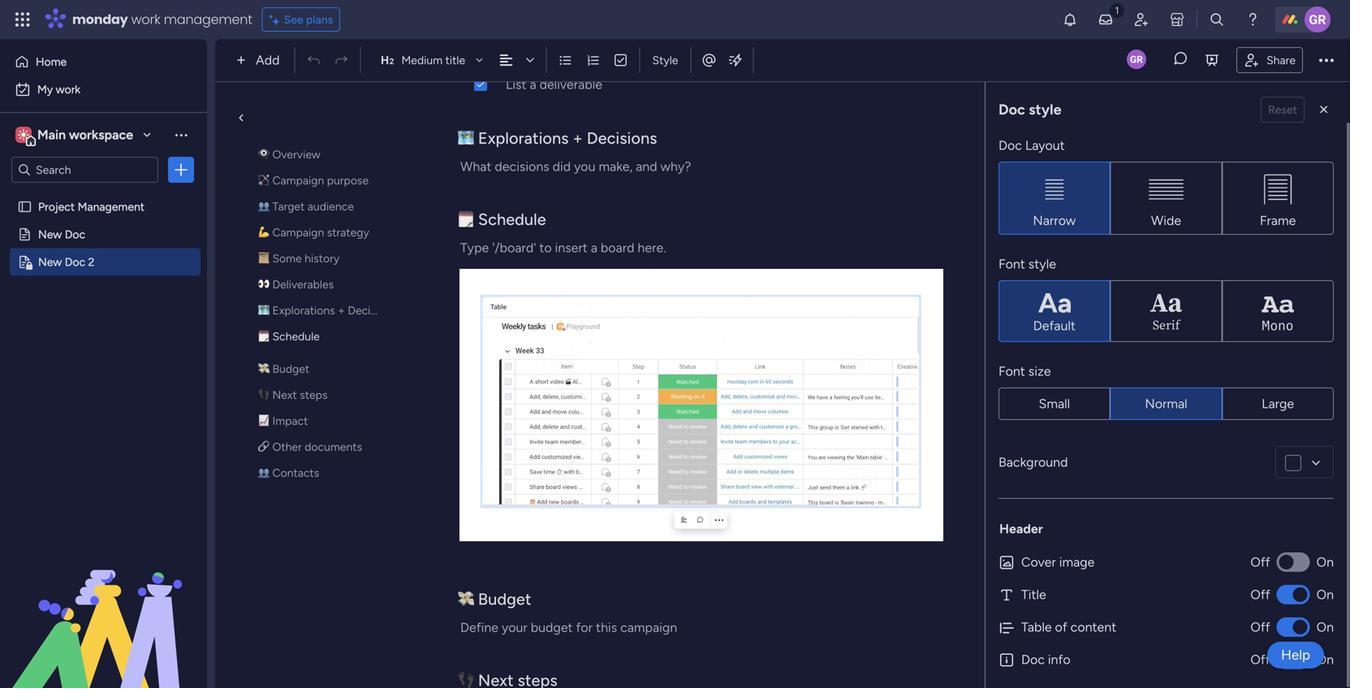 Task type: vqa. For each thing, say whether or not it's contained in the screenshot.
🏹
yes



Task type: locate. For each thing, give the bounding box(es) containing it.
home
[[36, 55, 67, 69]]

work
[[131, 10, 160, 28], [56, 82, 81, 96]]

work for monday
[[131, 10, 160, 28]]

option
[[0, 192, 207, 195]]

doc up doc layout
[[999, 101, 1026, 118]]

group for doc layout
[[999, 162, 1335, 235]]

options image
[[173, 162, 189, 178]]

1 horizontal spatial 💸
[[458, 589, 474, 609]]

impact
[[272, 414, 308, 428]]

info
[[1049, 652, 1071, 667]]

workspace
[[69, 127, 133, 143]]

1 vertical spatial style
[[1029, 256, 1057, 272]]

💸 budget
[[258, 362, 310, 376], [458, 589, 532, 609]]

1 vertical spatial 💸 budget
[[458, 589, 532, 609]]

2 font from the top
[[999, 364, 1026, 379]]

👣
[[258, 388, 270, 402]]

0 vertical spatial 🗓 schedule
[[458, 210, 546, 229]]

off for of
[[1251, 619, 1271, 635]]

public board image up private board 'image' at top
[[17, 227, 32, 242]]

+ down history
[[338, 303, 345, 317]]

lottie animation element
[[0, 524, 207, 688]]

1 font from the top
[[999, 256, 1026, 272]]

greg robinson image
[[1305, 6, 1331, 32]]

decisions
[[587, 128, 658, 148], [348, 303, 397, 317]]

on for of
[[1317, 619, 1335, 635]]

0 vertical spatial font
[[999, 256, 1026, 272]]

1 horizontal spatial 💸 budget
[[458, 589, 532, 609]]

management
[[164, 10, 252, 28]]

campaign for purpose
[[272, 173, 324, 187]]

new down project
[[38, 227, 62, 241]]

font for font size
[[999, 364, 1026, 379]]

help button
[[1268, 642, 1325, 669]]

0 vertical spatial 👥
[[258, 199, 270, 213]]

1 vertical spatial 🗓 schedule
[[258, 329, 320, 343]]

2 public board image from the top
[[17, 227, 32, 242]]

2 off from the top
[[1251, 587, 1271, 602]]

style up layout
[[1029, 101, 1062, 118]]

new for new doc
[[38, 227, 62, 241]]

new right private board 'image' at top
[[38, 255, 62, 269]]

target
[[272, 199, 305, 213]]

v2 ellipsis image
[[1320, 50, 1335, 71]]

🗺 explorations
[[458, 128, 569, 148], [258, 303, 335, 317]]

doc
[[999, 101, 1026, 118], [999, 138, 1023, 153], [65, 227, 85, 241], [65, 255, 85, 269], [1022, 652, 1045, 667]]

default button
[[999, 280, 1111, 342]]

1 horizontal spatial 🗺 explorations + decisions
[[458, 128, 658, 148]]

2 campaign from the top
[[272, 225, 324, 239]]

0 horizontal spatial 🗓 schedule
[[258, 329, 320, 343]]

group containing narrow
[[999, 162, 1335, 235]]

2 👥 from the top
[[258, 466, 270, 480]]

0 horizontal spatial 🗺 explorations + decisions
[[258, 303, 397, 317]]

my work option
[[10, 76, 197, 102]]

campaign down overview
[[272, 173, 324, 187]]

2 new from the top
[[38, 255, 62, 269]]

medium title
[[402, 53, 466, 67]]

title
[[446, 53, 466, 67]]

campaign
[[272, 173, 324, 187], [272, 225, 324, 239]]

documents
[[305, 440, 362, 454]]

on for info
[[1317, 652, 1335, 667]]

workspace image
[[18, 126, 29, 144]]

help image
[[1245, 11, 1262, 28]]

1 vertical spatial work
[[56, 82, 81, 96]]

doc left info
[[1022, 652, 1045, 667]]

1 vertical spatial +
[[338, 303, 345, 317]]

4 off from the top
[[1251, 652, 1271, 667]]

📜
[[258, 251, 270, 265]]

style button
[[645, 46, 686, 74]]

2 group from the top
[[999, 387, 1335, 420]]

1 vertical spatial decisions
[[348, 303, 397, 317]]

1 public board image from the top
[[17, 199, 32, 214]]

off
[[1251, 554, 1271, 570], [1251, 587, 1271, 602], [1251, 619, 1271, 635], [1251, 652, 1271, 667]]

1 on from the top
[[1317, 554, 1335, 570]]

project management
[[38, 200, 145, 214]]

style down narrow
[[1029, 256, 1057, 272]]

1 vertical spatial 🗺 explorations + decisions
[[258, 303, 397, 317]]

new for new doc 2
[[38, 255, 62, 269]]

🗺 explorations + decisions
[[458, 128, 658, 148], [258, 303, 397, 317]]

small
[[1039, 396, 1071, 411]]

list box
[[0, 190, 207, 495]]

project
[[38, 200, 75, 214]]

work right my
[[56, 82, 81, 96]]

work right the monday
[[131, 10, 160, 28]]

0 vertical spatial group
[[999, 162, 1335, 235]]

1 off from the top
[[1251, 554, 1271, 570]]

public board image
[[17, 199, 32, 214], [17, 227, 32, 242]]

0 vertical spatial +
[[573, 128, 583, 148]]

select product image
[[15, 11, 31, 28]]

on
[[1317, 554, 1335, 570], [1317, 587, 1335, 602], [1317, 619, 1335, 635], [1317, 652, 1335, 667]]

1 vertical spatial public board image
[[17, 227, 32, 242]]

work for my
[[56, 82, 81, 96]]

1 campaign from the top
[[272, 173, 324, 187]]

font up default button
[[999, 256, 1026, 272]]

1 vertical spatial group
[[999, 387, 1335, 420]]

monday work management
[[72, 10, 252, 28]]

budget
[[272, 362, 310, 376], [478, 589, 532, 609]]

1 vertical spatial 👥
[[258, 466, 270, 480]]

workspace options image
[[173, 127, 189, 143]]

new
[[38, 227, 62, 241], [38, 255, 62, 269]]

🏹
[[258, 173, 270, 187]]

💸
[[258, 362, 270, 376], [458, 589, 474, 609]]

0 vertical spatial 🗺 explorations + decisions
[[458, 128, 658, 148]]

0 vertical spatial 💸 budget
[[258, 362, 310, 376]]

💪
[[258, 225, 270, 239]]

👥
[[258, 199, 270, 213], [258, 466, 270, 480]]

0 horizontal spatial 💸 budget
[[258, 362, 310, 376]]

my work
[[37, 82, 81, 96]]

👥 down 🔗
[[258, 466, 270, 480]]

3 off from the top
[[1251, 619, 1271, 635]]

group
[[999, 162, 1335, 235], [999, 387, 1335, 420]]

medium
[[402, 53, 443, 67]]

group containing small
[[999, 387, 1335, 420]]

1 vertical spatial new
[[38, 255, 62, 269]]

🗺 explorations + decisions down bulleted list image
[[458, 128, 658, 148]]

0 horizontal spatial budget
[[272, 362, 310, 376]]

🗓 schedule
[[458, 210, 546, 229], [258, 329, 320, 343]]

group for font size
[[999, 387, 1335, 420]]

doc for doc style
[[999, 101, 1026, 118]]

public board image for new doc
[[17, 227, 32, 242]]

off for image
[[1251, 554, 1271, 570]]

2
[[88, 255, 94, 269]]

0 vertical spatial style
[[1029, 101, 1062, 118]]

0 vertical spatial public board image
[[17, 199, 32, 214]]

mention image
[[701, 52, 718, 68]]

1 horizontal spatial budget
[[478, 589, 532, 609]]

1 vertical spatial 💸
[[458, 589, 474, 609]]

dynamic values image
[[727, 52, 744, 68]]

of
[[1056, 619, 1068, 635]]

font left size
[[999, 364, 1026, 379]]

share button
[[1237, 47, 1304, 73]]

monday
[[72, 10, 128, 28]]

on for image
[[1317, 554, 1335, 570]]

3 on from the top
[[1317, 619, 1335, 635]]

steps
[[300, 388, 328, 402]]

🗺 explorations + decisions down deliverables
[[258, 303, 397, 317]]

doc left 2
[[65, 255, 85, 269]]

📜 some history
[[258, 251, 340, 265]]

1 horizontal spatial decisions
[[587, 128, 658, 148]]

header
[[1000, 521, 1044, 537]]

+
[[573, 128, 583, 148], [338, 303, 345, 317]]

1 group from the top
[[999, 162, 1335, 235]]

0 vertical spatial campaign
[[272, 173, 324, 187]]

🔗
[[258, 440, 270, 454]]

0 horizontal spatial 💸
[[258, 362, 270, 376]]

4 on from the top
[[1317, 652, 1335, 667]]

0 vertical spatial new
[[38, 227, 62, 241]]

serif button
[[1111, 280, 1223, 342]]

1 vertical spatial font
[[999, 364, 1026, 379]]

my
[[37, 82, 53, 96]]

search everything image
[[1210, 11, 1226, 28]]

image
[[1060, 554, 1095, 570]]

1 vertical spatial 🗺 explorations
[[258, 303, 335, 317]]

0 vertical spatial 🗺 explorations
[[458, 128, 569, 148]]

0 vertical spatial work
[[131, 10, 160, 28]]

1 new from the top
[[38, 227, 62, 241]]

0 vertical spatial 💸
[[258, 362, 270, 376]]

0 horizontal spatial +
[[338, 303, 345, 317]]

work inside my work option
[[56, 82, 81, 96]]

+ down bulleted list image
[[573, 128, 583, 148]]

main workspace
[[37, 127, 133, 143]]

frame
[[1261, 213, 1297, 228]]

1 horizontal spatial +
[[573, 128, 583, 148]]

1 vertical spatial campaign
[[272, 225, 324, 239]]

1 horizontal spatial 🗓 schedule
[[458, 210, 546, 229]]

👀
[[258, 277, 270, 291]]

Search in workspace field
[[34, 160, 136, 179]]

style
[[1029, 101, 1062, 118], [1029, 256, 1057, 272]]

doc up new doc 2
[[65, 227, 85, 241]]

1 👥 from the top
[[258, 199, 270, 213]]

0 horizontal spatial work
[[56, 82, 81, 96]]

button padding image
[[1317, 102, 1333, 118]]

1 horizontal spatial work
[[131, 10, 160, 28]]

doc left layout
[[999, 138, 1023, 153]]

public board image left project
[[17, 199, 32, 214]]

campaign up 📜 some history on the top left of page
[[272, 225, 324, 239]]

👥 left target on the left top
[[258, 199, 270, 213]]

overview
[[272, 147, 321, 161]]

1 horizontal spatial 🗺 explorations
[[458, 128, 569, 148]]



Task type: describe. For each thing, give the bounding box(es) containing it.
invite members image
[[1134, 11, 1150, 28]]

see plans
[[284, 13, 333, 26]]

management
[[78, 200, 145, 214]]

off for info
[[1251, 652, 1271, 667]]

see plans button
[[262, 7, 340, 32]]

lottie animation image
[[0, 524, 207, 688]]

font for font style
[[999, 256, 1026, 272]]

table of content
[[1022, 619, 1117, 635]]

style
[[653, 53, 679, 67]]

share
[[1267, 53, 1296, 67]]

my work link
[[10, 76, 197, 102]]

large button
[[1223, 387, 1335, 420]]

board activity image
[[1128, 49, 1147, 69]]

contacts
[[272, 466, 319, 480]]

cover
[[1022, 554, 1057, 570]]

help
[[1282, 647, 1311, 663]]

📈
[[258, 414, 270, 428]]

home option
[[10, 49, 197, 75]]

narrow button
[[999, 162, 1111, 235]]

🏹 campaign purpose
[[258, 173, 369, 187]]

add
[[256, 52, 280, 68]]

content
[[1071, 619, 1117, 635]]

monday marketplace image
[[1170, 11, 1186, 28]]

📈 impact
[[258, 414, 308, 428]]

font style
[[999, 256, 1057, 272]]

plans
[[306, 13, 333, 26]]

public board image for project management
[[17, 199, 32, 214]]

main workspace button
[[11, 121, 158, 149]]

some
[[272, 251, 302, 265]]

👁‍🗨 overview
[[258, 147, 321, 161]]

serif
[[1153, 318, 1181, 334]]

doc for doc layout
[[999, 138, 1023, 153]]

workspace image
[[15, 126, 32, 144]]

0 horizontal spatial decisions
[[348, 303, 397, 317]]

👁‍🗨
[[258, 147, 270, 161]]

see
[[284, 13, 303, 26]]

background
[[999, 454, 1069, 470]]

0 vertical spatial decisions
[[587, 128, 658, 148]]

serif group
[[999, 280, 1335, 342]]

normal button
[[1111, 387, 1223, 420]]

cover image
[[1022, 554, 1095, 570]]

large
[[1262, 396, 1295, 411]]

doc for doc info
[[1022, 652, 1045, 667]]

bulleted list image
[[558, 53, 573, 67]]

checklist image
[[614, 53, 628, 67]]

audience
[[308, 199, 354, 213]]

font size
[[999, 364, 1052, 379]]

list box containing project management
[[0, 190, 207, 495]]

style for doc style
[[1029, 101, 1062, 118]]

new doc
[[38, 227, 85, 241]]

narrow
[[1034, 213, 1077, 228]]

style for font style
[[1029, 256, 1057, 272]]

update feed image
[[1098, 11, 1114, 28]]

campaign for strategy
[[272, 225, 324, 239]]

💪 campaign strategy
[[258, 225, 370, 239]]

private board image
[[17, 254, 32, 270]]

title
[[1022, 587, 1047, 602]]

👥 for 👥 contacts
[[258, 466, 270, 480]]

add button
[[230, 47, 290, 73]]

wide button
[[1111, 162, 1223, 235]]

👥 for 👥 target audience
[[258, 199, 270, 213]]

mono button
[[1223, 280, 1335, 342]]

frame button
[[1223, 162, 1335, 235]]

workspace selection element
[[15, 125, 136, 146]]

doc info
[[1022, 652, 1071, 667]]

0 vertical spatial budget
[[272, 362, 310, 376]]

size
[[1029, 364, 1052, 379]]

main
[[37, 127, 66, 143]]

0 horizontal spatial 🗺 explorations
[[258, 303, 335, 317]]

numbered list image
[[586, 53, 601, 67]]

2 on from the top
[[1317, 587, 1335, 602]]

doc style
[[999, 101, 1062, 118]]

new doc 2
[[38, 255, 94, 269]]

table
[[1022, 619, 1052, 635]]

next
[[272, 388, 297, 402]]

menu image
[[433, 77, 445, 90]]

strategy
[[327, 225, 370, 239]]

mono
[[1263, 318, 1294, 333]]

history
[[305, 251, 340, 265]]

👣 next steps
[[258, 388, 328, 402]]

👀 deliverables
[[258, 277, 334, 291]]

small button
[[999, 387, 1111, 420]]

layout
[[1026, 138, 1066, 153]]

normal
[[1146, 396, 1188, 411]]

home link
[[10, 49, 197, 75]]

1 vertical spatial budget
[[478, 589, 532, 609]]

wide
[[1152, 213, 1182, 228]]

default
[[1034, 318, 1076, 333]]

other
[[272, 440, 302, 454]]

doc layout
[[999, 138, 1066, 153]]

👥 contacts
[[258, 466, 319, 480]]

🔗 other documents
[[258, 440, 362, 454]]

1 image
[[1110, 1, 1125, 19]]

deliverables
[[272, 277, 334, 291]]

purpose
[[327, 173, 369, 187]]

👥 target audience
[[258, 199, 354, 213]]

notifications image
[[1063, 11, 1079, 28]]



